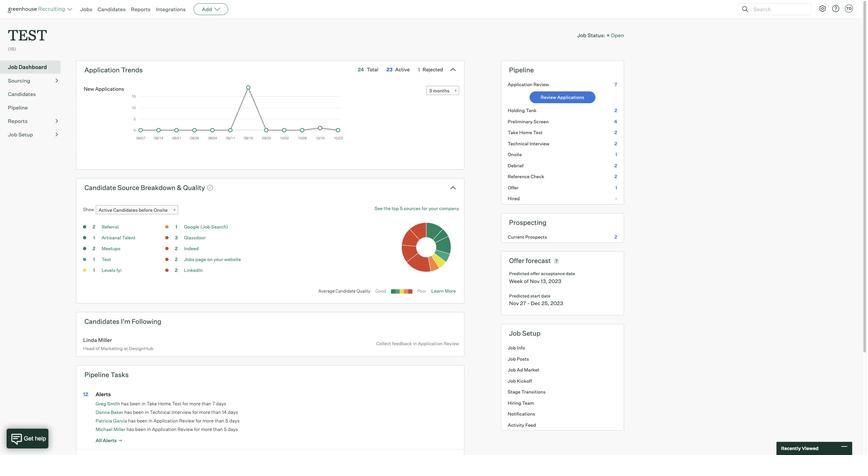 Task type: describe. For each thing, give the bounding box(es) containing it.
has right garcia
[[128, 418, 136, 424]]

indeed link
[[184, 246, 199, 252]]

fyi
[[116, 268, 122, 273]]

1 horizontal spatial reports
[[131, 6, 151, 13]]

talent
[[122, 235, 136, 241]]

total
[[367, 66, 378, 73]]

0 vertical spatial take
[[508, 130, 518, 135]]

job for job ad market link
[[508, 368, 516, 373]]

12
[[83, 391, 88, 398]]

collect
[[376, 341, 391, 347]]

tank
[[526, 108, 537, 113]]

levels fyi link
[[102, 268, 122, 273]]

review applications link
[[530, 92, 596, 103]]

greg smith link
[[96, 401, 120, 407]]

- inside predicted start date nov 27 - dec 25, 2023
[[527, 300, 530, 307]]

add
[[202, 6, 212, 13]]

0 vertical spatial home
[[519, 130, 532, 135]]

2 vertical spatial pipeline
[[84, 371, 109, 379]]

viewed
[[802, 446, 819, 452]]

3 months
[[429, 88, 450, 94]]

test inside 'greg smith has been in take home test for more than 7 days donna baker has been in technical interview for more than 14 days patricia garcia has been in application review for more than 5 days michael miller has been in application review for more than 5 days'
[[172, 401, 182, 407]]

review applications
[[541, 95, 584, 100]]

michael
[[96, 427, 112, 433]]

2023 for nov 27 - dec 25, 2023
[[551, 300, 563, 307]]

1 vertical spatial 5
[[225, 418, 228, 424]]

0 horizontal spatial pipeline
[[8, 104, 28, 111]]

→
[[118, 438, 122, 444]]

0 vertical spatial reports link
[[131, 6, 151, 13]]

1 vertical spatial quality
[[357, 289, 371, 294]]

recently viewed
[[781, 446, 819, 452]]

linkedin link
[[184, 268, 203, 273]]

1 link for google
[[170, 224, 183, 232]]

feedback
[[392, 341, 412, 347]]

2 link for jobs page on your website
[[170, 257, 183, 264]]

1 horizontal spatial job setup
[[509, 330, 541, 338]]

reference
[[508, 174, 530, 180]]

2 link for referral
[[87, 224, 101, 232]]

2023 for week of nov 13, 2023
[[549, 278, 561, 285]]

1 horizontal spatial active
[[395, 66, 410, 73]]

hiring team
[[508, 401, 534, 406]]

test link
[[8, 18, 47, 46]]

google (job search) link
[[184, 224, 228, 230]]

home inside 'greg smith has been in take home test for more than 7 days donna baker has been in technical interview for more than 14 days patricia garcia has been in application review for more than 5 days michael miller has been in application review for more than 5 days'
[[158, 401, 171, 407]]

date inside predicted offer acceptance date week of nov 13, 2023
[[566, 271, 575, 277]]

td button
[[845, 5, 853, 13]]

job for job dashboard link
[[8, 64, 18, 70]]

technical inside 'greg smith has been in take home test for more than 7 days donna baker has been in technical interview for more than 14 days patricia garcia has been in application review for more than 5 days michael miller has been in application review for more than 5 days'
[[150, 410, 171, 416]]

of inside predicted offer acceptance date week of nov 13, 2023
[[524, 278, 529, 285]]

technical interview
[[508, 141, 550, 146]]

2 link for linkedin
[[170, 267, 183, 275]]

greg
[[96, 401, 106, 407]]

donna baker link
[[96, 410, 123, 415]]

hiring
[[508, 401, 521, 406]]

1 vertical spatial test
[[102, 257, 111, 262]]

source
[[117, 184, 139, 192]]

1 vertical spatial reports
[[8, 118, 28, 124]]

1 vertical spatial candidate
[[336, 289, 356, 294]]

learn more link
[[431, 288, 456, 294]]

preliminary screen
[[508, 119, 549, 124]]

collect feedback in application review
[[376, 341, 459, 347]]

0 horizontal spatial candidates link
[[8, 90, 58, 98]]

been right michael miller link
[[135, 427, 146, 433]]

top
[[392, 206, 399, 211]]

1 link for levels
[[87, 267, 101, 275]]

dashboard
[[19, 64, 47, 70]]

1 horizontal spatial -
[[615, 196, 617, 202]]

candidates down the sourcing
[[8, 91, 36, 97]]

offer for offer forecast
[[509, 257, 524, 265]]

2 link for indeed
[[170, 246, 183, 253]]

offer for offer
[[508, 185, 519, 191]]

check
[[531, 174, 544, 180]]

candidates up linda
[[84, 318, 119, 326]]

see the top 5 sources for your company
[[375, 206, 459, 211]]

activity feed
[[508, 423, 536, 428]]

artisanal talent link
[[102, 235, 136, 241]]

start
[[530, 294, 540, 299]]

google
[[184, 224, 199, 230]]

candidate source data is not real-time. data may take up to two days to reflect accurately. element
[[205, 182, 213, 194]]

miller inside linda miller head of marketing at designhub
[[98, 337, 112, 344]]

recently
[[781, 446, 801, 452]]

sourcing
[[8, 77, 30, 84]]

23 active
[[387, 66, 410, 73]]

all
[[96, 438, 102, 444]]

referral
[[102, 224, 119, 230]]

job info
[[508, 345, 525, 351]]

14
[[222, 410, 227, 416]]

page
[[195, 257, 206, 262]]

patricia garcia link
[[96, 418, 127, 424]]

has right smith
[[121, 401, 129, 407]]

offer forecast
[[509, 257, 551, 265]]

predicted offer acceptance date week of nov 13, 2023
[[509, 271, 575, 285]]

pipeline tasks
[[84, 371, 129, 379]]

add button
[[194, 3, 228, 15]]

predicted for 27
[[509, 294, 530, 299]]

0 vertical spatial alerts
[[96, 391, 111, 398]]

jobs for jobs
[[80, 6, 92, 13]]

levels fyi
[[102, 268, 122, 273]]

1 horizontal spatial setup
[[522, 330, 541, 338]]

new
[[84, 86, 94, 92]]

levels
[[102, 268, 115, 273]]

td button
[[844, 3, 854, 14]]

pipeline link
[[8, 104, 58, 112]]

job dashboard
[[8, 64, 47, 70]]

2 horizontal spatial test
[[533, 130, 543, 135]]

integrations link
[[156, 6, 186, 13]]

all alerts → link
[[96, 438, 122, 445]]

company
[[439, 206, 459, 211]]

posts
[[517, 356, 529, 362]]

ad
[[517, 368, 523, 373]]

been right baker
[[133, 410, 144, 416]]

artisanal
[[102, 235, 121, 241]]

1 vertical spatial active
[[99, 207, 112, 213]]

test
[[8, 25, 47, 44]]

job ad market link
[[501, 365, 624, 376]]

1 link for artisanal
[[87, 235, 101, 242]]

1 rejected
[[418, 66, 443, 73]]

0 vertical spatial 7
[[615, 82, 617, 87]]

designhub
[[129, 346, 153, 352]]

preliminary
[[508, 119, 533, 124]]

0 vertical spatial quality
[[183, 184, 205, 192]]

job info link
[[501, 343, 624, 354]]

active candidates before onsite
[[99, 207, 168, 213]]

been right smith
[[130, 401, 141, 407]]

before
[[139, 207, 153, 213]]

status:
[[588, 32, 605, 38]]

1 vertical spatial your
[[214, 257, 223, 262]]

rejected
[[423, 66, 443, 73]]

3 months link
[[426, 86, 459, 96]]

dec
[[531, 300, 541, 307]]

website
[[224, 257, 241, 262]]

&
[[177, 184, 182, 192]]



Task type: vqa. For each thing, say whether or not it's contained in the screenshot.
first draftboard from the top of the Draftboard Draftboard Leverages The World'S Social Graph, Behavioral Incentives And Feedback Loops To Fix Talent Sourcing.
no



Task type: locate. For each thing, give the bounding box(es) containing it.
active right show at left
[[99, 207, 112, 213]]

1 vertical spatial -
[[527, 300, 530, 307]]

1 vertical spatial interview
[[172, 410, 191, 416]]

1 horizontal spatial 7
[[615, 82, 617, 87]]

months
[[433, 88, 450, 94]]

configure image
[[819, 5, 827, 13]]

1 horizontal spatial home
[[519, 130, 532, 135]]

miller inside 'greg smith has been in take home test for more than 7 days donna baker has been in technical interview for more than 14 days patricia garcia has been in application review for more than 5 days michael miller has been in application review for more than 5 days'
[[113, 427, 126, 433]]

0 horizontal spatial interview
[[172, 410, 191, 416]]

transitions
[[522, 390, 546, 395]]

1 vertical spatial 3
[[175, 235, 178, 241]]

1 vertical spatial applications
[[557, 95, 584, 100]]

1 predicted from the top
[[509, 271, 530, 277]]

reports down pipeline link
[[8, 118, 28, 124]]

setup down pipeline link
[[18, 131, 33, 138]]

your right on
[[214, 257, 223, 262]]

learn
[[431, 288, 444, 294]]

predicted inside predicted offer acceptance date week of nov 13, 2023
[[509, 271, 530, 277]]

1 vertical spatial nov
[[509, 300, 519, 307]]

jobs link
[[80, 6, 92, 13]]

27
[[520, 300, 526, 307]]

notifications
[[508, 412, 535, 417]]

linkedin
[[184, 268, 203, 273]]

reports left integrations
[[131, 6, 151, 13]]

pipeline up 12 link
[[84, 371, 109, 379]]

offer up the week
[[509, 257, 524, 265]]

1 horizontal spatial test
[[172, 401, 182, 407]]

0 vertical spatial 5
[[400, 206, 403, 211]]

0 horizontal spatial take
[[147, 401, 157, 407]]

breakdown
[[141, 184, 175, 192]]

7 inside 'greg smith has been in take home test for more than 7 days donna baker has been in technical interview for more than 14 days patricia garcia has been in application review for more than 5 days michael miller has been in application review for more than 5 days'
[[212, 401, 215, 407]]

0 horizontal spatial reports
[[8, 118, 28, 124]]

0 vertical spatial active
[[395, 66, 410, 73]]

job setup up info
[[509, 330, 541, 338]]

nov inside predicted start date nov 27 - dec 25, 2023
[[509, 300, 519, 307]]

0 vertical spatial test
[[533, 130, 543, 135]]

1 horizontal spatial jobs
[[184, 257, 194, 262]]

candidates right jobs link at the left top of the page
[[98, 6, 126, 13]]

job inside "link"
[[8, 131, 17, 138]]

0 vertical spatial 3
[[429, 88, 432, 94]]

nov
[[530, 278, 540, 285], [509, 300, 519, 307]]

application trends
[[84, 66, 143, 74]]

date right acceptance
[[566, 271, 575, 277]]

poor
[[417, 289, 426, 294]]

days
[[216, 401, 226, 407], [228, 410, 238, 416], [229, 418, 240, 424], [228, 427, 238, 433]]

2 horizontal spatial pipeline
[[509, 66, 534, 74]]

2 predicted from the top
[[509, 294, 530, 299]]

1 horizontal spatial of
[[524, 278, 529, 285]]

1 vertical spatial predicted
[[509, 294, 530, 299]]

candidate up show at left
[[84, 184, 116, 192]]

alerts
[[96, 391, 111, 398], [103, 438, 117, 444]]

predicted up 27
[[509, 294, 530, 299]]

0 vertical spatial nov
[[530, 278, 540, 285]]

0 vertical spatial job setup
[[8, 131, 33, 138]]

kickoff
[[517, 379, 532, 384]]

0 vertical spatial applications
[[95, 86, 124, 92]]

2023 inside predicted offer acceptance date week of nov 13, 2023
[[549, 278, 561, 285]]

24 total
[[358, 66, 378, 73]]

job inside "link"
[[508, 356, 516, 362]]

setup up info
[[522, 330, 541, 338]]

than
[[202, 401, 211, 407], [211, 410, 221, 416], [215, 418, 224, 424], [213, 427, 223, 433]]

0 horizontal spatial your
[[214, 257, 223, 262]]

3 left the months
[[429, 88, 432, 94]]

1 horizontal spatial candidate
[[336, 289, 356, 294]]

of inside linda miller head of marketing at designhub
[[96, 346, 100, 352]]

1 vertical spatial date
[[541, 294, 551, 299]]

0 vertical spatial offer
[[508, 185, 519, 191]]

1 horizontal spatial quality
[[357, 289, 371, 294]]

5
[[400, 206, 403, 211], [225, 418, 228, 424], [224, 427, 227, 433]]

0 vertical spatial setup
[[18, 131, 33, 138]]

take inside 'greg smith has been in take home test for more than 7 days donna baker has been in technical interview for more than 14 days patricia garcia has been in application review for more than 5 days michael miller has been in application review for more than 5 days'
[[147, 401, 157, 407]]

has down garcia
[[127, 427, 134, 433]]

test
[[533, 130, 543, 135], [102, 257, 111, 262], [172, 401, 182, 407]]

quality
[[183, 184, 205, 192], [357, 289, 371, 294]]

quality right "&"
[[183, 184, 205, 192]]

0 vertical spatial onsite
[[508, 152, 522, 157]]

0 vertical spatial pipeline
[[509, 66, 534, 74]]

0 horizontal spatial 3
[[175, 235, 178, 241]]

0 vertical spatial predicted
[[509, 271, 530, 277]]

0 vertical spatial 2023
[[549, 278, 561, 285]]

1 horizontal spatial candidates link
[[98, 6, 126, 13]]

3 for 3
[[175, 235, 178, 241]]

2023 inside predicted start date nov 27 - dec 25, 2023
[[551, 300, 563, 307]]

2 link for meetups
[[87, 246, 101, 253]]

jobs
[[80, 6, 92, 13], [184, 257, 194, 262]]

following
[[132, 318, 161, 326]]

1 vertical spatial of
[[96, 346, 100, 352]]

job setup link
[[8, 131, 58, 139]]

nov left 27
[[509, 300, 519, 307]]

job dashboard link
[[8, 63, 58, 71]]

1 horizontal spatial technical
[[508, 141, 529, 146]]

7
[[615, 82, 617, 87], [212, 401, 215, 407]]

predicted up the week
[[509, 271, 530, 277]]

1 vertical spatial 7
[[212, 401, 215, 407]]

more
[[445, 288, 456, 294]]

1 link left levels
[[87, 267, 101, 275]]

3 for 3 months
[[429, 88, 432, 94]]

0 horizontal spatial setup
[[18, 131, 33, 138]]

1 vertical spatial pipeline
[[8, 104, 28, 111]]

1 vertical spatial offer
[[509, 257, 524, 265]]

1 horizontal spatial pipeline
[[84, 371, 109, 379]]

1 vertical spatial jobs
[[184, 257, 194, 262]]

your
[[429, 206, 438, 211], [214, 257, 223, 262]]

all alerts →
[[96, 438, 122, 444]]

glassdoor
[[184, 235, 206, 241]]

0 vertical spatial candidate
[[84, 184, 116, 192]]

1 horizontal spatial date
[[566, 271, 575, 277]]

prospecting
[[509, 219, 547, 227]]

1 vertical spatial candidates link
[[8, 90, 58, 98]]

referral link
[[102, 224, 119, 230]]

baker
[[111, 410, 123, 415]]

date inside predicted start date nov 27 - dec 25, 2023
[[541, 294, 551, 299]]

greg smith has been in take home test for more than 7 days donna baker has been in technical interview for more than 14 days patricia garcia has been in application review for more than 5 days michael miller has been in application review for more than 5 days
[[96, 401, 240, 433]]

3 left the 'glassdoor' link
[[175, 235, 178, 241]]

candidate right average
[[336, 289, 356, 294]]

0 vertical spatial candidates link
[[98, 6, 126, 13]]

pipeline up application review
[[509, 66, 534, 74]]

applications for review applications
[[557, 95, 584, 100]]

0 horizontal spatial test
[[102, 257, 111, 262]]

been right garcia
[[137, 418, 148, 424]]

1 horizontal spatial applications
[[557, 95, 584, 100]]

of right the week
[[524, 278, 529, 285]]

onsite up debrief
[[508, 152, 522, 157]]

miller up marketing
[[98, 337, 112, 344]]

0 horizontal spatial home
[[158, 401, 171, 407]]

4
[[614, 119, 617, 124]]

glassdoor link
[[184, 235, 206, 241]]

2023 right 25,
[[551, 300, 563, 307]]

reports link down pipeline link
[[8, 117, 58, 125]]

job setup
[[8, 131, 33, 138], [509, 330, 541, 338]]

0 horizontal spatial jobs
[[80, 6, 92, 13]]

new applications
[[84, 86, 124, 92]]

sources
[[404, 206, 421, 211]]

jobs for jobs page on your website
[[184, 257, 194, 262]]

td
[[846, 6, 852, 11]]

the
[[384, 206, 391, 211]]

show
[[83, 207, 94, 213]]

applications for new applications
[[95, 86, 124, 92]]

24
[[358, 66, 364, 73]]

miller down garcia
[[113, 427, 126, 433]]

0 vertical spatial -
[[615, 196, 617, 202]]

2023
[[549, 278, 561, 285], [551, 300, 563, 307]]

candidates left "before"
[[113, 207, 138, 213]]

0 horizontal spatial date
[[541, 294, 551, 299]]

job for job posts "link"
[[508, 356, 516, 362]]

pipeline
[[509, 66, 534, 74], [8, 104, 28, 111], [84, 371, 109, 379]]

open
[[611, 32, 624, 38]]

1 vertical spatial technical
[[150, 410, 171, 416]]

application review
[[508, 82, 549, 87]]

has right baker
[[124, 410, 132, 416]]

12 link
[[83, 391, 95, 398]]

1 horizontal spatial onsite
[[508, 152, 522, 157]]

0 vertical spatial technical
[[508, 141, 529, 146]]

candidates
[[98, 6, 126, 13], [8, 91, 36, 97], [113, 207, 138, 213], [84, 318, 119, 326]]

job setup down pipeline link
[[8, 131, 33, 138]]

greenhouse recruiting image
[[8, 5, 67, 13]]

1 vertical spatial setup
[[522, 330, 541, 338]]

applications
[[95, 86, 124, 92], [557, 95, 584, 100]]

tasks
[[111, 371, 129, 379]]

trends
[[121, 66, 143, 74]]

market
[[524, 368, 539, 373]]

job posts
[[508, 356, 529, 362]]

1 vertical spatial take
[[147, 401, 157, 407]]

nov down the 'offer'
[[530, 278, 540, 285]]

1 vertical spatial 2023
[[551, 300, 563, 307]]

0 horizontal spatial -
[[527, 300, 530, 307]]

in
[[413, 341, 417, 347], [142, 401, 146, 407], [145, 410, 149, 416], [149, 418, 153, 424], [147, 427, 151, 433]]

0 horizontal spatial active
[[99, 207, 112, 213]]

google (job search)
[[184, 224, 228, 230]]

garcia
[[113, 418, 127, 424]]

1 vertical spatial alerts
[[103, 438, 117, 444]]

onsite right "before"
[[154, 207, 168, 213]]

2 vertical spatial 5
[[224, 427, 227, 433]]

0 vertical spatial your
[[429, 206, 438, 211]]

alerts left →
[[103, 438, 117, 444]]

active right 23
[[395, 66, 410, 73]]

of right head
[[96, 346, 100, 352]]

1 horizontal spatial take
[[508, 130, 518, 135]]

1 link left test link
[[87, 257, 101, 264]]

0 vertical spatial date
[[566, 271, 575, 277]]

job setup inside "link"
[[8, 131, 33, 138]]

candidates link right jobs link at the left top of the page
[[98, 6, 126, 13]]

3
[[429, 88, 432, 94], [175, 235, 178, 241]]

average candidate quality
[[318, 289, 371, 294]]

1 vertical spatial onsite
[[154, 207, 168, 213]]

candidates link up pipeline link
[[8, 90, 58, 98]]

interview inside 'greg smith has been in take home test for more than 7 days donna baker has been in technical interview for more than 14 days patricia garcia has been in application review for more than 5 days michael miller has been in application review for more than 5 days'
[[172, 410, 191, 416]]

1 horizontal spatial 3
[[429, 88, 432, 94]]

candidate source data is not real-time. data may take up to two days to reflect accurately. image
[[207, 185, 213, 191]]

technical
[[508, 141, 529, 146], [150, 410, 171, 416]]

0 horizontal spatial miller
[[98, 337, 112, 344]]

date up 25,
[[541, 294, 551, 299]]

predicted for week
[[509, 271, 530, 277]]

1 link left artisanal
[[87, 235, 101, 242]]

2023 down acceptance
[[549, 278, 561, 285]]

1 horizontal spatial reports link
[[131, 6, 151, 13]]

offer down reference
[[508, 185, 519, 191]]

test (19)
[[8, 25, 47, 52]]

1 vertical spatial miller
[[113, 427, 126, 433]]

predicted inside predicted start date nov 27 - dec 25, 2023
[[509, 294, 530, 299]]

candidates i'm following
[[84, 318, 161, 326]]

alerts inside all alerts → 'link'
[[103, 438, 117, 444]]

0 horizontal spatial nov
[[509, 300, 519, 307]]

alerts up greg at the left of page
[[96, 391, 111, 398]]

2 vertical spatial test
[[172, 401, 182, 407]]

your left company
[[429, 206, 438, 211]]

0 vertical spatial reports
[[131, 6, 151, 13]]

setup inside job setup "link"
[[18, 131, 33, 138]]

current
[[508, 234, 524, 240]]

holding
[[508, 108, 525, 113]]

1 vertical spatial reports link
[[8, 117, 58, 125]]

sourcing link
[[8, 77, 58, 85]]

1 horizontal spatial interview
[[530, 141, 550, 146]]

0 horizontal spatial reports link
[[8, 117, 58, 125]]

1 horizontal spatial nov
[[530, 278, 540, 285]]

0 horizontal spatial job setup
[[8, 131, 33, 138]]

job inside "link"
[[508, 345, 516, 351]]

1 link up 3 link
[[170, 224, 183, 232]]

job for job setup "link"
[[8, 131, 17, 138]]

1 vertical spatial home
[[158, 401, 171, 407]]

job for job info "link"
[[508, 345, 516, 351]]

0 vertical spatial of
[[524, 278, 529, 285]]

0 vertical spatial interview
[[530, 141, 550, 146]]

learn more
[[431, 288, 456, 294]]

job for job kickoff link
[[508, 379, 516, 384]]

pipeline down the sourcing
[[8, 104, 28, 111]]

nov inside predicted offer acceptance date week of nov 13, 2023
[[530, 278, 540, 285]]

stage
[[508, 390, 521, 395]]

0 horizontal spatial applications
[[95, 86, 124, 92]]

reference check
[[508, 174, 544, 180]]

reports link left integrations
[[131, 6, 151, 13]]

linda
[[83, 337, 97, 344]]

Search text field
[[752, 4, 805, 14]]

quality left good
[[357, 289, 371, 294]]

1 vertical spatial job setup
[[509, 330, 541, 338]]



